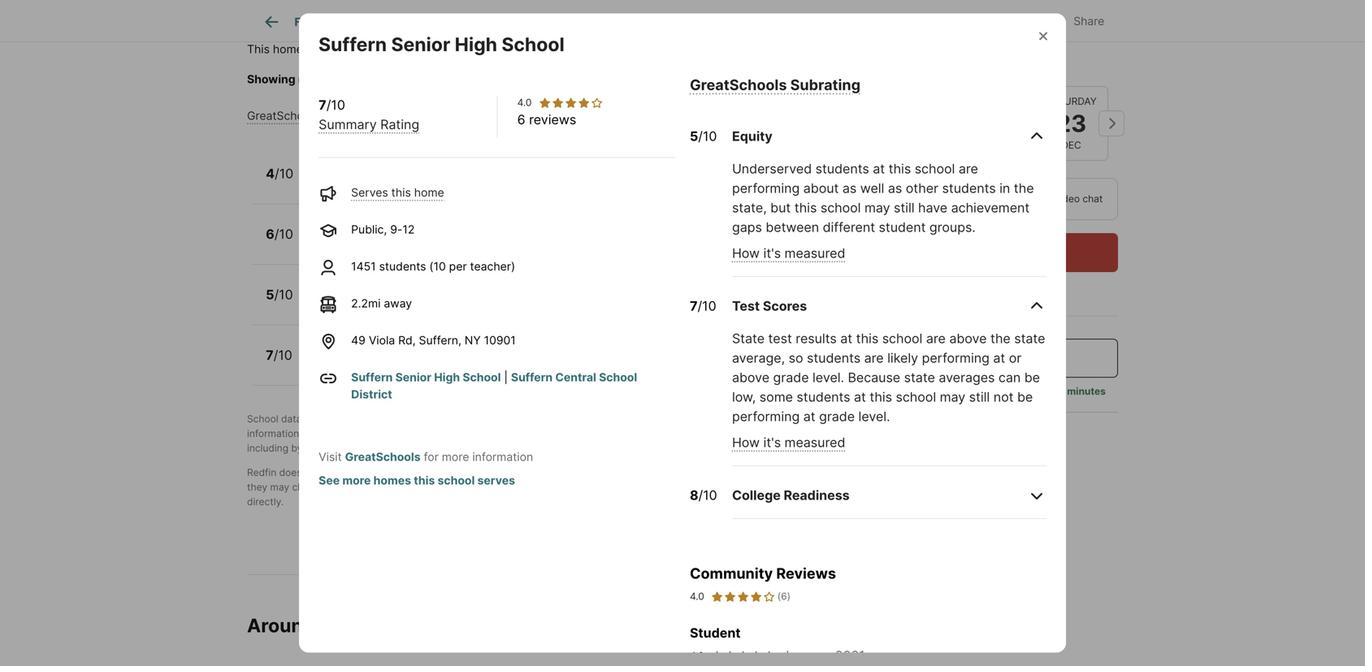 Task type: describe. For each thing, give the bounding box(es) containing it.
a inside ask a question button
[[972, 350, 980, 366]]

4
[[266, 166, 275, 181]]

1 horizontal spatial above
[[950, 331, 987, 347]]

students up districts,
[[797, 389, 851, 405]]

district inside guaranteed to be accurate. to verify school enrollment eligibility, contact the school district directly.
[[774, 482, 806, 493]]

• up ny
[[479, 298, 485, 311]]

this right around
[[319, 615, 354, 637]]

school up other
[[915, 161, 956, 177]]

and up redfin does not endorse or guarantee this information.
[[357, 443, 374, 454]]

• down public, 9-12
[[372, 237, 378, 251]]

.
[[544, 42, 548, 56]]

reference
[[761, 467, 805, 479]]

0 vertical spatial 8
[[363, 298, 370, 311]]

information inside , a nonprofit organization. redfin recommends buyers and renters use greatschools information and ratings as a
[[247, 428, 299, 440]]

in inside tour in person option
[[922, 193, 931, 205]]

this down for
[[425, 467, 442, 479]]

how it's measured for above
[[732, 435, 846, 451]]

/10 up data
[[274, 347, 293, 363]]

school service boundaries are intended to be used as a reference only; they may change and are not
[[247, 467, 830, 493]]

6 reviews
[[518, 112, 577, 128]]

guaranteed to be accurate. to verify school enrollment eligibility, contact the school district directly.
[[247, 482, 806, 508]]

this down the visit greatschools for more information
[[414, 474, 435, 488]]

how it's measured link for above
[[732, 435, 846, 451]]

suffern for suffern senior high school |
[[351, 371, 393, 384]]

underserved
[[732, 161, 812, 177]]

tour in person option
[[864, 178, 983, 220]]

schools.
[[340, 72, 386, 86]]

senior for suffern senior high school |
[[396, 371, 432, 384]]

to
[[512, 482, 524, 493]]

this left home. at the top right of page
[[747, 72, 767, 86]]

next image
[[1099, 110, 1125, 136]]

1 vertical spatial more
[[343, 474, 371, 488]]

• left 0.2mi on the left top
[[462, 176, 469, 190]]

results
[[796, 331, 837, 347]]

greatschools up 'equity' on the right top
[[690, 76, 787, 94]]

district inside suffern central school district
[[351, 388, 392, 402]]

montebello road school public, k-5 • nearby school • 1.1mi
[[311, 219, 497, 251]]

as inside school service boundaries are intended to be used as a reference only; they may change and are not
[[739, 467, 750, 479]]

school down for
[[438, 474, 475, 488]]

performing inside underserved students at this school are performing about as well as other students in the state, but this school may still have achievement gaps between different student groups.
[[732, 180, 800, 196]]

0.2mi
[[472, 176, 501, 190]]

0 horizontal spatial schools
[[430, 443, 466, 454]]

a right , at the bottom left of page
[[440, 413, 445, 425]]

49 viola rd, suffern, ny 10901
[[351, 334, 516, 347]]

this right away
[[423, 298, 443, 311]]

question
[[982, 350, 1038, 366]]

serves inside the suffern senior high school public, 9-12 • serves this home • 2.2mi
[[388, 358, 425, 372]]

video
[[1055, 193, 1080, 205]]

the right the check on the top of the page
[[463, 72, 481, 86]]

test
[[769, 331, 792, 347]]

accurate.
[[466, 482, 509, 493]]

(6)
[[778, 591, 791, 603]]

the inside underserved students at this school are performing about as well as other students in the state, but this school may still have achievement gaps between different student groups.
[[1014, 180, 1035, 196]]

2 horizontal spatial in
[[1012, 386, 1020, 398]]

showing nearby schools. please check the school district website to see all schools serving this home.
[[247, 72, 803, 86]]

how it's measured link for school
[[732, 245, 846, 261]]

0 horizontal spatial redfin
[[247, 467, 277, 479]]

at right the "results"
[[841, 331, 853, 347]]

test scores button
[[732, 284, 1047, 329]]

senior for suffern senior high school
[[391, 33, 451, 56]]

chat
[[1083, 193, 1103, 205]]

likely
[[888, 350, 919, 366]]

students up achievement
[[943, 180, 996, 196]]

student
[[690, 626, 741, 641]]

groups.
[[930, 219, 976, 235]]

via
[[1039, 193, 1052, 205]]

to inside guaranteed to be accurate. to verify school enrollment eligibility, contact the school district directly.
[[440, 482, 449, 493]]

5 /10 for underserved students at this school are performing about as well as other students in the state, but this school may still have achievement gaps between different student groups.
[[690, 128, 717, 144]]

person
[[933, 193, 967, 205]]

(10
[[430, 260, 446, 273]]

high for suffern senior high school
[[455, 33, 498, 56]]

2 vertical spatial performing
[[732, 409, 800, 425]]

to left 'see'
[[608, 72, 619, 86]]

as left well
[[843, 180, 857, 196]]

a right the from
[[951, 386, 956, 398]]

are up "enrollment"
[[627, 467, 641, 479]]

/10 down 4 /10
[[275, 226, 293, 242]]

dec
[[1062, 139, 1082, 151]]

for
[[424, 450, 439, 464]]

4.0 for 6
[[518, 97, 532, 108]]

the right within
[[354, 42, 371, 56]]

1451 students (10 per teacher)
[[351, 260, 515, 273]]

see more homes this school serves link
[[319, 474, 515, 488]]

state test results at this school are above the state average, so students are likely performing at or above grade level.  because state averages can be low, some students at this school may still not be performing at grade level.
[[732, 331, 1046, 425]]

school down reference
[[741, 482, 771, 493]]

enrollment
[[588, 482, 637, 493]]

please
[[389, 72, 425, 86]]

1 vertical spatial 4.0
[[690, 591, 705, 603]]

test scores
[[732, 298, 807, 314]]

1.1mi inside montebello road school public, k-5 • nearby school • 1.1mi
[[472, 237, 497, 251]]

0 horizontal spatial or
[[363, 467, 372, 479]]

the inside first step, and conduct their own investigation to determine their desired schools or school districts, including by contacting and visiting the schools themselves.
[[413, 443, 428, 454]]

a left first
[[370, 428, 375, 440]]

this up other
[[889, 161, 912, 177]]

suffern senior high school public, 9-12 • serves this home • 2.2mi
[[311, 340, 523, 372]]

teacher)
[[470, 260, 515, 273]]

intended
[[644, 467, 685, 479]]

see more homes this school serves
[[319, 474, 515, 488]]

0 vertical spatial district
[[503, 42, 544, 56]]

website
[[563, 72, 605, 86]]

this home is within the suffern central school district .
[[247, 42, 548, 56]]

12 inside the suffern senior high school public, 9-12 • serves this home • 2.2mi
[[363, 358, 375, 372]]

this up between
[[795, 200, 817, 216]]

but
[[771, 200, 791, 216]]

1 nearby from the top
[[382, 176, 421, 190]]

see
[[319, 474, 340, 488]]

8 inside suffern senior high school dialog
[[690, 488, 699, 504]]

not inside school service boundaries are intended to be used as a reference only; they may change and are not
[[366, 482, 381, 493]]

greatschools inside , a nonprofit organization. redfin recommends buyers and renters use greatschools information and ratings as a
[[758, 413, 820, 425]]

they
[[247, 482, 268, 493]]

suffern up please
[[374, 42, 416, 56]]

• right 6-
[[373, 298, 379, 311]]

and up contacting
[[302, 428, 319, 440]]

1 horizontal spatial by
[[358, 413, 369, 425]]

school inside the suffern senior high school public, 9-12 • serves this home • 2.2mi
[[439, 340, 483, 356]]

how for state test results at this school are above the state average, so students are likely performing at or above grade level.  because state averages can be low, some students at this school may still not be performing at grade level.
[[732, 435, 760, 451]]

7 inside 7 /10 summary rating
[[319, 97, 327, 113]]

10901
[[484, 334, 516, 347]]

from
[[927, 386, 948, 398]]

0 vertical spatial district
[[523, 72, 560, 86]]

is for provided
[[305, 413, 312, 425]]

hear
[[903, 386, 924, 398]]

summary rating link
[[319, 117, 420, 132]]

this up road
[[392, 186, 411, 200]]

have
[[919, 200, 948, 216]]

endorse
[[323, 467, 360, 479]]

desired
[[678, 428, 712, 440]]

school inside montebello road school public, k-5 • nearby school • 1.1mi
[[424, 237, 459, 251]]

suffern senior high school element
[[319, 13, 584, 56]]

the inside "state test results at this school are above the state average, so students are likely performing at or above grade level.  because state averages can be low, some students at this school may still not be performing at grade level."
[[991, 331, 1011, 347]]

home.
[[770, 72, 803, 86]]

college readiness button
[[732, 473, 1047, 519]]

may inside underserved students at this school are performing about as well as other students in the state, but this school may still have achievement gaps between different student groups.
[[865, 200, 891, 216]]

road
[[386, 219, 419, 235]]

this inside the suffern senior high school public, 9-12 • serves this home • 2.2mi
[[428, 358, 448, 372]]

1 vertical spatial performing
[[922, 350, 990, 366]]

by inside first step, and conduct their own investigation to determine their desired schools or school districts, including by contacting and visiting the schools themselves.
[[291, 443, 303, 454]]

and down , at the bottom left of page
[[425, 428, 442, 440]]

service
[[536, 467, 569, 479]]

6 /10
[[266, 226, 293, 242]]

renters
[[704, 413, 737, 425]]

greatschools up redfin does not endorse or guarantee this information.
[[345, 450, 421, 464]]

equity
[[732, 128, 773, 144]]

5 inside montebello road school public, k-5 • nearby school • 1.1mi
[[362, 237, 369, 251]]

serves
[[478, 474, 515, 488]]

school data is provided by greatschools
[[247, 413, 434, 425]]

showing
[[247, 72, 296, 86]]

own
[[509, 428, 528, 440]]

a inside school service boundaries are intended to be used as a reference only; they may change and are not
[[752, 467, 758, 479]]

central inside suffern central school district
[[556, 371, 597, 384]]

1 tab from the left
[[337, 2, 417, 41]]

7 /10 for public, 9-12 • serves this home • 2.2mi
[[266, 347, 293, 363]]

be right can
[[1025, 370, 1041, 386]]

list box containing tour in person
[[864, 178, 1119, 220]]

3 tab from the left
[[533, 2, 656, 41]]

rating 4.0 out of 5 element for 6 reviews
[[539, 96, 604, 109]]

2.2mi inside the suffern senior high school public, 9-12 • serves this home • 2.2mi
[[494, 358, 523, 372]]

senior for suffern senior high school public, 9-12 • serves this home • 2.2mi
[[362, 340, 403, 356]]

/10 left 'equity' on the right top
[[699, 128, 717, 144]]

5 down 6 /10
[[266, 287, 274, 303]]

2021
[[836, 648, 865, 664]]

see
[[622, 72, 642, 86]]

7 for state test results at this school are above the state average, so students are likely performing at or above grade level.  because state averages can be low, some students at this school may still not be performing at grade level.
[[690, 298, 698, 314]]

public, 6-8 • serves this home • 1.1mi
[[311, 298, 513, 311]]

not inside "state test results at this school are above the state average, so students are likely performing at or above grade level.  because state averages can be low, some students at this school may still not be performing at grade level."
[[994, 389, 1014, 405]]

school right the check on the top of the page
[[484, 72, 519, 86]]

summary inside 7 /10 summary rating
[[319, 117, 377, 132]]

greatschools down showing
[[247, 109, 319, 123]]

community
[[690, 565, 773, 583]]

1 vertical spatial serves
[[383, 298, 420, 311]]

about for in
[[1023, 386, 1049, 398]]

greatschools summary rating
[[247, 109, 411, 123]]

within
[[318, 42, 350, 56]]

measured for above
[[785, 435, 846, 451]]

themselves.
[[469, 443, 524, 454]]

redfin inside , a nonprofit organization. redfin recommends buyers and renters use greatschools information and ratings as a
[[555, 413, 584, 425]]

to inside school service boundaries are intended to be used as a reference only; they may change and are not
[[687, 467, 697, 479]]

/10 up 6 /10
[[275, 166, 294, 181]]

test
[[732, 298, 760, 314]]

1 their from the left
[[485, 428, 506, 440]]

0 vertical spatial central
[[419, 42, 460, 56]]

suffern for suffern central school district
[[511, 371, 553, 384]]

at up can
[[994, 350, 1006, 366]]

0 vertical spatial more
[[442, 450, 469, 464]]

at up districts,
[[804, 409, 816, 425]]

recommends
[[587, 413, 647, 425]]

5 up montebello at the left top of page
[[362, 176, 369, 190]]

serves this home
[[351, 186, 444, 200]]

and up desired
[[684, 413, 701, 425]]

7 for public, 9-12 • serves this home • 2.2mi
[[266, 347, 274, 363]]

0 vertical spatial suffern central school district link
[[374, 42, 544, 56]]

students down the "results"
[[807, 350, 861, 366]]

including
[[247, 443, 289, 454]]

per
[[449, 260, 467, 273]]

to inside first step, and conduct their own investigation to determine their desired schools or school districts, including by contacting and visiting the schools themselves.
[[592, 428, 602, 440]]

students up well
[[816, 161, 870, 177]]

contacting
[[305, 443, 354, 454]]

minutes
[[1068, 386, 1106, 398]]

average,
[[732, 350, 785, 366]]

viola
[[369, 334, 395, 347]]

directly.
[[247, 496, 284, 508]]

home inside suffern senior high school dialog
[[414, 186, 444, 200]]

suffern for suffern senior high school public, 9-12 • serves this home • 2.2mi
[[311, 340, 359, 356]]

students down montebello road school public, k-5 • nearby school • 1.1mi
[[379, 260, 426, 273]]

can
[[999, 370, 1021, 386]]

reviews
[[777, 565, 837, 583]]

suffern central school district
[[351, 371, 638, 402]]



Task type: locate. For each thing, give the bounding box(es) containing it.
public, up montebello at the left top of page
[[311, 176, 347, 190]]

this
[[747, 72, 767, 86], [889, 161, 912, 177], [392, 186, 411, 200], [795, 200, 817, 216], [423, 298, 443, 311], [857, 331, 879, 347], [428, 358, 448, 372], [870, 389, 893, 405], [425, 467, 442, 479], [414, 474, 435, 488], [319, 615, 354, 637]]

2 nearby from the top
[[382, 237, 421, 251]]

0 vertical spatial 6
[[518, 112, 526, 128]]

public, down montebello at the left top of page
[[311, 237, 347, 251]]

1 horizontal spatial their
[[654, 428, 675, 440]]

how for underserved students at this school are performing about as well as other students in the state, but this school may still have achievement gaps between different student groups.
[[732, 245, 760, 261]]

reviews
[[529, 112, 577, 128]]

0 horizontal spatial central
[[419, 42, 460, 56]]

2 how it's measured link from the top
[[732, 435, 846, 451]]

a
[[972, 350, 980, 366], [951, 386, 956, 398], [440, 413, 445, 425], [370, 428, 375, 440], [752, 467, 758, 479]]

5 /10 down 6 /10
[[266, 287, 293, 303]]

/10 down the nearby
[[327, 97, 345, 113]]

high for suffern senior high school public, 9-12 • serves this home • 2.2mi
[[406, 340, 436, 356]]

1 vertical spatial 7 /10
[[266, 347, 293, 363]]

1 vertical spatial or
[[753, 428, 762, 440]]

may inside "state test results at this school are above the state average, so students are likely performing at or above grade level.  because state averages can be low, some students at this school may still not be performing at grade level."
[[940, 389, 966, 405]]

how it's measured for school
[[732, 245, 846, 261]]

feed
[[295, 15, 322, 29]]

0 horizontal spatial by
[[291, 443, 303, 454]]

1 vertical spatial measured
[[785, 435, 846, 451]]

district down reference
[[774, 482, 806, 493]]

2 tab from the left
[[417, 2, 533, 41]]

senior down rd, at the left bottom of page
[[396, 371, 432, 384]]

2 vertical spatial rating 4.0 out of 5 element
[[711, 650, 776, 663]]

0 horizontal spatial level.
[[813, 370, 845, 386]]

by right provided
[[358, 413, 369, 425]]

0 horizontal spatial about
[[804, 180, 839, 196]]

0 horizontal spatial 2.2mi
[[351, 297, 381, 310]]

it's for underserved students at this school are performing about as well as other students in the state, but this school may still have achievement gaps between different student groups.
[[764, 245, 781, 261]]

0 horizontal spatial 6
[[266, 226, 275, 242]]

5 /10
[[690, 128, 717, 144], [266, 287, 293, 303]]

6 for 6 /10
[[266, 226, 275, 242]]

january
[[783, 648, 832, 664]]

serves up public, 9-12
[[351, 186, 388, 200]]

0 vertical spatial may
[[865, 200, 891, 216]]

1.1mi up 10901
[[489, 298, 513, 311]]

0 vertical spatial performing
[[732, 180, 800, 196]]

is for within
[[306, 42, 315, 56]]

7 /10 for state test results at this school are above the state average, so students are likely performing at or above grade level.  because state averages can be low, some students at this school may still not be performing at grade level.
[[690, 298, 717, 314]]

high for suffern senior high school |
[[434, 371, 460, 384]]

visit greatschools for more information
[[319, 450, 533, 464]]

0 vertical spatial not
[[994, 389, 1014, 405]]

are inside underserved students at this school are performing about as well as other students in the state, but this school may still have achievement gaps between different student groups.
[[959, 161, 979, 177]]

about for performing
[[804, 180, 839, 196]]

public, left 6-
[[311, 298, 347, 311]]

0 vertical spatial serves
[[351, 186, 388, 200]]

change
[[292, 482, 326, 493]]

2 vertical spatial 7
[[266, 347, 274, 363]]

still down averages
[[970, 389, 990, 405]]

saturday
[[1047, 95, 1097, 107]]

the down used
[[723, 482, 738, 493]]

0 vertical spatial 7 /10
[[690, 298, 717, 314]]

students
[[816, 161, 870, 177], [943, 180, 996, 196], [379, 260, 426, 273], [807, 350, 861, 366], [797, 389, 851, 405]]

measured down between
[[785, 245, 846, 261]]

at
[[873, 161, 885, 177], [841, 331, 853, 347], [994, 350, 1006, 366], [854, 389, 867, 405], [804, 409, 816, 425]]

schools
[[660, 72, 701, 86], [715, 428, 750, 440], [430, 443, 466, 454]]

their
[[485, 428, 506, 440], [654, 428, 675, 440]]

0 vertical spatial 1.1mi
[[472, 237, 497, 251]]

high inside the suffern senior high school public, 9-12 • serves this home • 2.2mi
[[406, 340, 436, 356]]

senior down "2.2mi away"
[[362, 340, 403, 356]]

1 horizontal spatial more
[[442, 450, 469, 464]]

1 horizontal spatial may
[[865, 200, 891, 216]]

central up the check on the top of the page
[[419, 42, 460, 56]]

1 vertical spatial how
[[732, 435, 760, 451]]

above
[[950, 331, 987, 347], [732, 370, 770, 386]]

subrating
[[791, 76, 861, 94]]

be down can
[[1018, 389, 1033, 405]]

step,
[[399, 428, 422, 440]]

0 vertical spatial grade
[[774, 370, 809, 386]]

not
[[994, 389, 1014, 405], [305, 467, 320, 479], [366, 482, 381, 493]]

6 for 6 reviews
[[518, 112, 526, 128]]

how it's measured down between
[[732, 245, 846, 261]]

6 left reviews
[[518, 112, 526, 128]]

are down the endorse
[[349, 482, 364, 493]]

5 inside suffern senior high school dialog
[[690, 128, 699, 144]]

1 vertical spatial nearby
[[382, 237, 421, 251]]

0 horizontal spatial not
[[305, 467, 320, 479]]

k- inside montebello road school public, k-5 • nearby school • 1.1mi
[[351, 237, 362, 251]]

2 k- from the top
[[351, 237, 362, 251]]

8
[[363, 298, 370, 311], [690, 488, 699, 504]]

high up suffern senior high school link
[[406, 340, 436, 356]]

or down greatschools link
[[363, 467, 372, 479]]

1 horizontal spatial central
[[556, 371, 597, 384]]

0 vertical spatial above
[[950, 331, 987, 347]]

school inside suffern central school district
[[599, 371, 638, 384]]

tour
[[898, 193, 920, 205], [1016, 193, 1036, 205]]

9- inside suffern senior high school dialog
[[390, 223, 403, 236]]

suffern,
[[419, 334, 462, 347]]

not down redfin does not endorse or guarantee this information.
[[366, 482, 381, 493]]

0 vertical spatial state
[[1015, 331, 1046, 347]]

measured for school
[[785, 245, 846, 261]]

and inside school service boundaries are intended to be used as a reference only; they may change and are not
[[329, 482, 346, 493]]

0 horizontal spatial grade
[[774, 370, 809, 386]]

1 vertical spatial 12
[[363, 358, 375, 372]]

1 vertical spatial information
[[473, 450, 533, 464]]

school inside montebello road school public, k-5 • nearby school • 1.1mi
[[422, 219, 465, 235]]

1 vertical spatial is
[[305, 413, 312, 425]]

0 vertical spatial 5 /10
[[690, 128, 717, 144]]

tour for tour in person
[[898, 193, 920, 205]]

2.2mi inside suffern senior high school dialog
[[351, 297, 381, 310]]

guarantee
[[375, 467, 422, 479]]

in
[[1000, 180, 1011, 196], [922, 193, 931, 205], [1012, 386, 1020, 398]]

0 horizontal spatial above
[[732, 370, 770, 386]]

school
[[484, 72, 519, 86], [915, 161, 956, 177], [424, 176, 459, 190], [821, 200, 861, 216], [424, 237, 459, 251], [883, 331, 923, 347], [896, 389, 937, 405], [765, 428, 795, 440], [438, 474, 475, 488], [555, 482, 585, 493], [741, 482, 771, 493]]

as right ratings
[[357, 428, 367, 440]]

be up 'contact'
[[699, 467, 711, 479]]

tab up serving
[[656, 2, 731, 41]]

2 measured from the top
[[785, 435, 846, 451]]

achievement
[[952, 200, 1030, 216]]

4.0 down student
[[690, 650, 705, 662]]

as right well
[[888, 180, 903, 196]]

state up hear in the right of the page
[[905, 370, 936, 386]]

greatschools up step, at the bottom left of page
[[372, 413, 434, 425]]

is
[[306, 42, 315, 56], [305, 413, 312, 425]]

5 up 1451
[[362, 237, 369, 251]]

public,
[[311, 176, 347, 190], [351, 223, 387, 236], [311, 237, 347, 251], [311, 298, 347, 311], [311, 358, 347, 372]]

2 it's from the top
[[764, 435, 781, 451]]

home inside the suffern senior high school public, 9-12 • serves this home • 2.2mi
[[451, 358, 481, 372]]

information inside suffern senior high school dialog
[[473, 450, 533, 464]]

rating 4.0 out of 5 element for january 2021
[[711, 650, 776, 663]]

0 horizontal spatial state
[[905, 370, 936, 386]]

7 /10 inside suffern senior high school dialog
[[690, 298, 717, 314]]

montebello
[[311, 219, 383, 235]]

1 horizontal spatial level.
[[859, 409, 891, 425]]

in inside underserved students at this school are performing about as well as other students in the state, but this school may still have achievement gaps between different student groups.
[[1000, 180, 1011, 196]]

their up themselves.
[[485, 428, 506, 440]]

districts,
[[798, 428, 838, 440]]

|
[[504, 371, 508, 384]]

rating
[[377, 109, 411, 123], [381, 117, 420, 132]]

level.
[[813, 370, 845, 386], [859, 409, 891, 425]]

1 horizontal spatial redfin
[[555, 413, 584, 425]]

9- down serves this home link
[[390, 223, 403, 236]]

home
[[273, 42, 303, 56], [414, 186, 444, 200], [446, 298, 476, 311], [451, 358, 481, 372], [358, 615, 410, 637]]

2 tour from the left
[[1016, 193, 1036, 205]]

0 horizontal spatial 12
[[363, 358, 375, 372]]

2 vertical spatial senior
[[396, 371, 432, 384]]

are up the because
[[865, 350, 884, 366]]

12 inside suffern senior high school dialog
[[403, 223, 415, 236]]

public, inside suffern senior high school dialog
[[351, 223, 387, 236]]

you'll
[[876, 386, 901, 398]]

at down the because
[[854, 389, 867, 405]]

or
[[1009, 350, 1022, 366], [753, 428, 762, 440], [363, 467, 372, 479]]

it's down between
[[764, 245, 781, 261]]

0 vertical spatial redfin
[[555, 413, 584, 425]]

1 horizontal spatial 9-
[[390, 223, 403, 236]]

equity button
[[732, 114, 1047, 159]]

1 vertical spatial schools
[[715, 428, 750, 440]]

school down likely
[[896, 389, 937, 405]]

greatschools subrating link
[[690, 76, 861, 94]]

public, for public, k-5 • nearby school • 0.2mi
[[311, 176, 347, 190]]

0 horizontal spatial in
[[922, 193, 931, 205]]

this down test scores "dropdown button" on the right of the page
[[857, 331, 879, 347]]

low,
[[732, 389, 756, 405]]

1 horizontal spatial tour
[[1016, 193, 1036, 205]]

6 inside suffern senior high school dialog
[[518, 112, 526, 128]]

feed tab list
[[247, 0, 815, 41]]

2 vertical spatial may
[[270, 482, 289, 493]]

1 how from the top
[[732, 245, 760, 261]]

suffern right |
[[511, 371, 553, 384]]

2 horizontal spatial 7
[[690, 298, 698, 314]]

as
[[843, 180, 857, 196], [888, 180, 903, 196], [357, 428, 367, 440], [739, 467, 750, 479]]

1 horizontal spatial 8
[[690, 488, 699, 504]]

1 vertical spatial about
[[1023, 386, 1049, 398]]

1 horizontal spatial still
[[970, 389, 990, 405]]

tab up .
[[533, 2, 656, 41]]

2 vertical spatial or
[[363, 467, 372, 479]]

1 vertical spatial it's
[[764, 435, 781, 451]]

8 right eligibility,
[[690, 488, 699, 504]]

a right ask on the right
[[972, 350, 980, 366]]

to down recommends
[[592, 428, 602, 440]]

1451
[[351, 260, 376, 273]]

performing down underserved
[[732, 180, 800, 196]]

list box
[[864, 178, 1119, 220]]

or inside "state test results at this school are above the state average, so students are likely performing at or above grade level.  because state averages can be low, some students at this school may still not be performing at grade level."
[[1009, 350, 1022, 366]]

/10 down used
[[699, 488, 718, 504]]

tour inside tour via video chat "option"
[[1016, 193, 1036, 205]]

senior inside the suffern senior high school public, 9-12 • serves this home • 2.2mi
[[362, 340, 403, 356]]

agent
[[983, 386, 1009, 398]]

tab
[[337, 2, 417, 41], [417, 2, 533, 41], [533, 2, 656, 41], [656, 2, 731, 41], [731, 2, 802, 41]]

nearby up road
[[382, 176, 421, 190]]

4.0 up student
[[690, 591, 705, 603]]

schools down conduct
[[430, 443, 466, 454]]

state
[[732, 331, 765, 347]]

feed link
[[262, 12, 322, 32]]

0 vertical spatial information
[[247, 428, 299, 440]]

be inside guaranteed to be accurate. to verify school enrollment eligibility, contact the school district directly.
[[452, 482, 464, 493]]

rating inside 7 /10 summary rating
[[381, 117, 420, 132]]

• up public, 9-12
[[372, 176, 378, 190]]

1 horizontal spatial district
[[774, 482, 806, 493]]

college readiness
[[732, 488, 850, 504]]

4.0
[[518, 97, 532, 108], [690, 591, 705, 603], [690, 650, 705, 662]]

how it's measured link down between
[[732, 245, 846, 261]]

about inside underserved students at this school are performing about as well as other students in the state, but this school may still have achievement gaps between different student groups.
[[804, 180, 839, 196]]

0 vertical spatial still
[[894, 200, 915, 216]]

not down can
[[994, 389, 1014, 405]]

only;
[[808, 467, 830, 479]]

0 vertical spatial high
[[455, 33, 498, 56]]

5 /10 for public, 6-8 • serves this home • 1.1mi
[[266, 287, 293, 303]]

gaps
[[732, 219, 762, 235]]

still inside "state test results at this school are above the state average, so students are likely performing at or above grade level.  because state averages can be low, some students at this school may still not be performing at grade level."
[[970, 389, 990, 405]]

be inside school service boundaries are intended to be used as a reference only; they may change and are not
[[699, 467, 711, 479]]

how
[[732, 245, 760, 261], [732, 435, 760, 451]]

0 horizontal spatial 7 /10
[[266, 347, 293, 363]]

ny
[[465, 334, 481, 347]]

0 vertical spatial k-
[[351, 176, 362, 190]]

suffern central school district link
[[374, 42, 544, 56], [351, 371, 638, 402]]

1 vertical spatial district
[[351, 388, 392, 402]]

it's for state test results at this school are above the state average, so students are likely performing at or above grade level.  because state averages can be low, some students at this school may still not be performing at grade level.
[[764, 435, 781, 451]]

are up "person"
[[959, 161, 979, 177]]

2.2mi away
[[351, 297, 412, 310]]

1 vertical spatial rating 4.0 out of 5 element
[[711, 590, 776, 604]]

school up likely
[[883, 331, 923, 347]]

0 vertical spatial how
[[732, 245, 760, 261]]

1 horizontal spatial grade
[[820, 409, 855, 425]]

0 vertical spatial or
[[1009, 350, 1022, 366]]

nearby
[[298, 72, 337, 86]]

1 horizontal spatial schools
[[660, 72, 701, 86]]

school down some
[[765, 428, 795, 440]]

5 /10 left 'equity' on the right top
[[690, 128, 717, 144]]

tab up home. at the top right of page
[[731, 2, 802, 41]]

0 vertical spatial it's
[[764, 245, 781, 261]]

9- down the "49"
[[351, 358, 363, 372]]

share
[[1074, 14, 1105, 28]]

1 horizontal spatial 2.2mi
[[494, 358, 523, 372]]

suffern inside suffern central school district
[[511, 371, 553, 384]]

1 it's from the top
[[764, 245, 781, 261]]

as inside , a nonprofit organization. redfin recommends buyers and renters use greatschools information and ratings as a
[[357, 428, 367, 440]]

/10 left the test
[[698, 298, 717, 314]]

1 vertical spatial senior
[[362, 340, 403, 356]]

0 horizontal spatial district
[[351, 388, 392, 402]]

0 vertical spatial 7
[[319, 97, 327, 113]]

5 /10 inside suffern senior high school dialog
[[690, 128, 717, 144]]

and
[[684, 413, 701, 425], [302, 428, 319, 440], [425, 428, 442, 440], [357, 443, 374, 454], [329, 482, 346, 493]]

public, for public, 6-8 • serves this home • 1.1mi
[[311, 298, 347, 311]]

still up student
[[894, 200, 915, 216]]

4.0 for january
[[690, 650, 705, 662]]

0 vertical spatial rating 4.0 out of 5 element
[[539, 96, 604, 109]]

2 horizontal spatial may
[[940, 389, 966, 405]]

0 vertical spatial is
[[306, 42, 315, 56]]

or up can
[[1009, 350, 1022, 366]]

nearby inside montebello road school public, k-5 • nearby school • 1.1mi
[[382, 237, 421, 251]]

underserved students at this school are performing about as well as other students in the state, but this school may still have achievement gaps between different student groups.
[[732, 161, 1035, 235]]

senior up please
[[391, 33, 451, 56]]

school inside school service boundaries are intended to be used as a reference only; they may change and are not
[[502, 467, 533, 479]]

suffern for suffern senior high school
[[319, 33, 387, 56]]

schools right all
[[660, 72, 701, 86]]

1 vertical spatial suffern central school district link
[[351, 371, 638, 402]]

tour via video chat option
[[983, 178, 1119, 220]]

central up recommends
[[556, 371, 597, 384]]

suffern central school district link up nonprofit
[[351, 371, 638, 402]]

0 vertical spatial 2.2mi
[[351, 297, 381, 310]]

rating 4.0 out of 5 element
[[539, 96, 604, 109], [711, 590, 776, 604], [711, 650, 776, 663]]

6-
[[351, 298, 363, 311]]

1 tour from the left
[[898, 193, 920, 205]]

public, inside montebello road school public, k-5 • nearby school • 1.1mi
[[311, 237, 347, 251]]

share button
[[1038, 4, 1119, 37]]

school up different
[[821, 200, 861, 216]]

0 horizontal spatial more
[[343, 474, 371, 488]]

• left |
[[484, 358, 491, 372]]

about
[[804, 180, 839, 196], [1023, 386, 1049, 398]]

guaranteed
[[384, 482, 437, 493]]

2 their from the left
[[654, 428, 675, 440]]

first
[[378, 428, 396, 440]]

1 how it's measured from the top
[[732, 245, 846, 261]]

4 /10
[[266, 166, 294, 181]]

may inside school service boundaries are intended to be used as a reference only; they may change and are not
[[270, 482, 289, 493]]

public, k-5 • nearby school • 0.2mi
[[311, 176, 501, 190]]

this down 'suffern,'
[[428, 358, 448, 372]]

school left 0.2mi on the left top
[[424, 176, 459, 190]]

• down viola
[[378, 358, 385, 372]]

1 measured from the top
[[785, 245, 846, 261]]

district
[[503, 42, 544, 56], [351, 388, 392, 402]]

serves inside suffern senior high school dialog
[[351, 186, 388, 200]]

it's
[[764, 245, 781, 261], [764, 435, 781, 451]]

2 vertical spatial serves
[[388, 358, 425, 372]]

school down service
[[555, 482, 585, 493]]

1 horizontal spatial information
[[473, 450, 533, 464]]

1 vertical spatial 1.1mi
[[489, 298, 513, 311]]

1 vertical spatial 7
[[690, 298, 698, 314]]

school inside first step, and conduct their own investigation to determine their desired schools or school districts, including by contacting and visiting the schools themselves.
[[765, 428, 795, 440]]

9- inside the suffern senior high school public, 9-12 • serves this home • 2.2mi
[[351, 358, 363, 372]]

scores
[[763, 298, 807, 314]]

7 /10 left the test
[[690, 298, 717, 314]]

how it's measured up reference
[[732, 435, 846, 451]]

0 horizontal spatial their
[[485, 428, 506, 440]]

may down does
[[270, 482, 289, 493]]

2 horizontal spatial not
[[994, 389, 1014, 405]]

1 vertical spatial above
[[732, 370, 770, 386]]

1 horizontal spatial or
[[753, 428, 762, 440]]

some
[[760, 389, 793, 405]]

tour for tour via video chat
[[1016, 193, 1036, 205]]

1 how it's measured link from the top
[[732, 245, 846, 261]]

suffern senior high school dialog
[[299, 13, 1067, 667]]

all
[[645, 72, 657, 86]]

0 vertical spatial 9-
[[390, 223, 403, 236]]

or inside first step, and conduct their own investigation to determine their desired schools or school districts, including by contacting and visiting the schools themselves.
[[753, 428, 762, 440]]

tour inside tour in person option
[[898, 193, 920, 205]]

0 vertical spatial level.
[[813, 370, 845, 386]]

None button
[[874, 85, 948, 162], [954, 86, 1028, 161], [1035, 86, 1109, 161], [874, 85, 948, 162], [954, 86, 1028, 161], [1035, 86, 1109, 161]]

readiness
[[784, 488, 850, 504]]

is left within
[[306, 42, 315, 56]]

49
[[351, 334, 366, 347]]

suffern down viola
[[351, 371, 393, 384]]

redfin does not endorse or guarantee this information.
[[247, 467, 499, 479]]

0 horizontal spatial still
[[894, 200, 915, 216]]

still
[[894, 200, 915, 216], [970, 389, 990, 405]]

8 /10
[[690, 488, 718, 504]]

more
[[442, 450, 469, 464], [343, 474, 371, 488]]

state up question
[[1015, 331, 1046, 347]]

5
[[690, 128, 699, 144], [362, 176, 369, 190], [362, 237, 369, 251], [266, 287, 274, 303]]

how down use in the bottom of the page
[[732, 435, 760, 451]]

serves down rd, at the left bottom of page
[[388, 358, 425, 372]]

other
[[906, 180, 939, 196]]

so
[[789, 350, 804, 366]]

at inside underserved students at this school are performing about as well as other students in the state, but this school may still have achievement gaps between different student groups.
[[873, 161, 885, 177]]

2 how it's measured from the top
[[732, 435, 846, 451]]

nearby down road
[[382, 237, 421, 251]]

1 vertical spatial 9-
[[351, 358, 363, 372]]

2 how from the top
[[732, 435, 760, 451]]

/10 down 6 /10
[[274, 287, 293, 303]]

contact
[[685, 482, 720, 493]]

the inside guaranteed to be accurate. to verify school enrollment eligibility, contact the school district directly.
[[723, 482, 738, 493]]

8 left away
[[363, 298, 370, 311]]

0 horizontal spatial 5 /10
[[266, 287, 293, 303]]

5 left 'equity' on the right top
[[690, 128, 699, 144]]

public, inside the suffern senior high school public, 9-12 • serves this home • 2.2mi
[[311, 358, 347, 372]]

5 tab from the left
[[731, 2, 802, 41]]

suffern inside the suffern senior high school public, 9-12 • serves this home • 2.2mi
[[311, 340, 359, 356]]

state
[[1015, 331, 1046, 347], [905, 370, 936, 386]]

public, for public, 9-12
[[351, 223, 387, 236]]

0 horizontal spatial 8
[[363, 298, 370, 311]]

high up the check on the top of the page
[[455, 33, 498, 56]]

2 vertical spatial schools
[[430, 443, 466, 454]]

greatschools summary rating link
[[247, 109, 411, 123]]

more up the information.
[[442, 450, 469, 464]]

first step, and conduct their own investigation to determine their desired schools or school districts, including by contacting and visiting the schools themselves.
[[247, 428, 838, 454]]

senior inside suffern senior high school element
[[391, 33, 451, 56]]

0 vertical spatial about
[[804, 180, 839, 196]]

are up ask on the right
[[927, 331, 946, 347]]

• up per
[[462, 237, 469, 251]]

1 k- from the top
[[351, 176, 362, 190]]

4 tab from the left
[[656, 2, 731, 41]]

this down the because
[[870, 389, 893, 405]]

1 vertical spatial level.
[[859, 409, 891, 425]]

still inside underserved students at this school are performing about as well as other students in the state, but this school may still have achievement gaps between different student groups.
[[894, 200, 915, 216]]

community reviews
[[690, 565, 837, 583]]

1 vertical spatial grade
[[820, 409, 855, 425]]

buyers
[[650, 413, 681, 425]]

/10 inside 7 /10 summary rating
[[327, 97, 345, 113]]



Task type: vqa. For each thing, say whether or not it's contained in the screenshot.
Malibu to the middle
no



